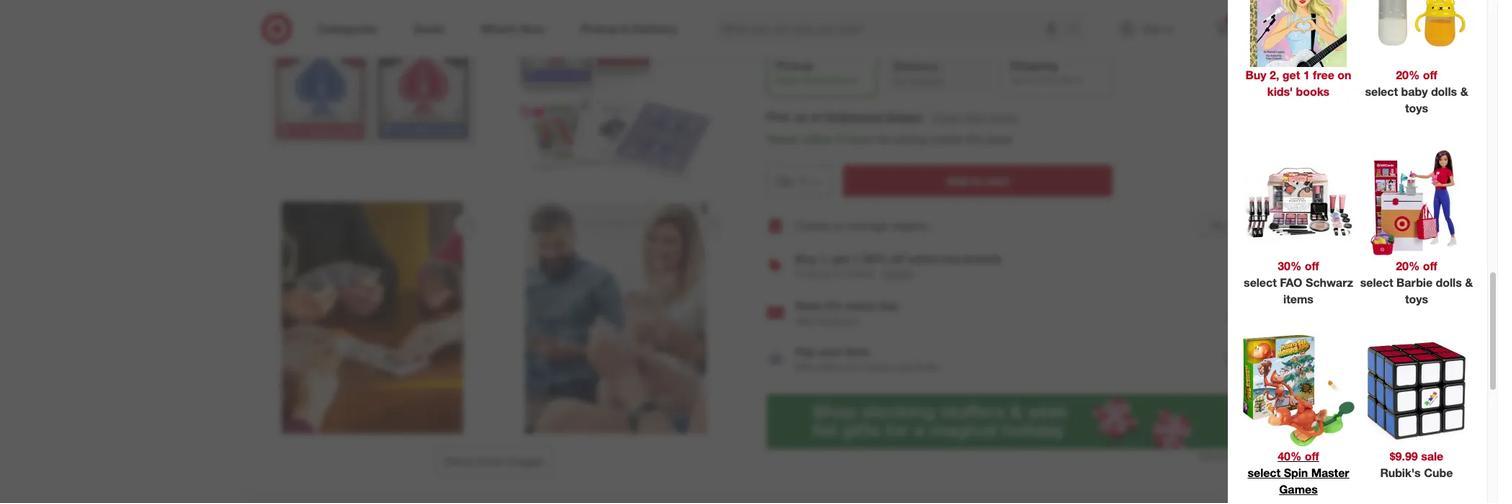 Task type: locate. For each thing, give the bounding box(es) containing it.
add to cart
[[947, 174, 1009, 189]]

hours down the hollywood
[[846, 133, 875, 147]]

manage
[[847, 219, 889, 233]]

buy for buy 2, get 1 free on kids' books
[[1246, 68, 1267, 82]]

advertisement region
[[767, 395, 1243, 450]]

add
[[947, 174, 969, 189]]

0 horizontal spatial on
[[848, 361, 859, 374]]

buy for buy 1, get 1 50% off select toy brands in-store or online ∙ details
[[796, 252, 816, 267]]

0 vertical spatial toys
[[1406, 101, 1429, 115]]

over up affirm on the bottom right
[[819, 345, 842, 359]]

time
[[846, 345, 870, 359]]

1 vertical spatial with
[[796, 361, 816, 374]]

8
[[1078, 75, 1083, 86]]

2 down pick up at hollywood galaxy at the top right of page
[[836, 133, 843, 147]]

20% up baby
[[1397, 68, 1420, 82]]

1 vertical spatial get
[[833, 252, 850, 267]]

dec
[[1060, 75, 1075, 86]]

on right the free
[[1338, 68, 1352, 82]]

1 vertical spatial store
[[808, 268, 830, 280]]

within down pickup
[[803, 75, 826, 86]]

more
[[477, 454, 503, 469]]

in-
[[796, 268, 808, 280]]

within
[[803, 75, 826, 86], [803, 133, 833, 147]]

dolls right barbie
[[1436, 275, 1463, 290]]

on down time
[[848, 361, 859, 374]]

ready down pickup
[[776, 75, 801, 86]]

0 vertical spatial 1
[[1304, 68, 1310, 82]]

with
[[796, 315, 816, 328], [796, 361, 816, 374]]

1 horizontal spatial over
[[894, 361, 913, 374]]

1 vertical spatial 2
[[836, 133, 843, 147]]

pick up at hollywood galaxy
[[767, 110, 923, 125]]

with inside pay over time with affirm on orders over $100
[[796, 361, 816, 374]]

0 vertical spatial get
[[1283, 68, 1301, 82]]

on inside pay over time with affirm on orders over $100
[[848, 361, 859, 374]]

off for 30% off select fao schwarz items
[[1305, 259, 1320, 273]]

dolls right baby
[[1432, 85, 1458, 99]]

with inside save 5% every day with redcard
[[796, 315, 816, 328]]

get inside buy 1, get 1 50% off select toy brands in-store or online ∙ details
[[833, 252, 850, 267]]

1 vertical spatial buy
[[796, 252, 816, 267]]

fao
[[1281, 275, 1303, 290]]

off right 40%
[[1305, 449, 1320, 464]]

off inside 30% off select fao schwarz items
[[1305, 259, 1320, 273]]

buy left 2,
[[1246, 68, 1267, 82]]

0 vertical spatial ready
[[776, 75, 801, 86]]

off up baby
[[1424, 68, 1438, 82]]

get right 2,
[[1283, 68, 1301, 82]]

1 vertical spatial on
[[848, 361, 859, 374]]

20% off select barbie dolls & toys image
[[1360, 143, 1475, 258]]

select left baby
[[1366, 85, 1399, 99]]

details
[[883, 268, 914, 280]]

select left barbie
[[1361, 275, 1394, 290]]

0 horizontal spatial store
[[808, 268, 830, 280]]

1 toys from the top
[[1406, 101, 1429, 115]]

2
[[828, 75, 833, 86], [836, 133, 843, 147]]

1 20% from the top
[[1397, 68, 1420, 82]]

on
[[1338, 68, 1352, 82], [848, 361, 859, 374]]

toys inside 20% off select barbie dolls & toys
[[1406, 292, 1429, 306]]

sign in
[[1210, 220, 1236, 231]]

1 vertical spatial or
[[833, 268, 842, 280]]

toys down barbie
[[1406, 292, 1429, 306]]

1 vertical spatial 1
[[853, 252, 860, 267]]

1 with from the top
[[796, 315, 816, 328]]

at
[[811, 110, 821, 125]]

& right baby
[[1461, 85, 1469, 99]]

1 horizontal spatial 1
[[1304, 68, 1310, 82]]

buy 2, get 1 free on kids' books link
[[1241, 0, 1357, 117]]

1 vertical spatial &
[[1466, 275, 1474, 290]]

0 horizontal spatial 2
[[828, 75, 833, 86]]

shipping get it by fri, dec 8
[[1011, 59, 1083, 86]]

spin
[[1284, 466, 1309, 480]]

select left the 'fao'
[[1244, 275, 1277, 290]]

barbie
[[1397, 275, 1433, 290]]

0 vertical spatial on
[[1338, 68, 1352, 82]]

$9.99 sale rubik's cube
[[1381, 449, 1454, 480]]

show
[[445, 454, 474, 469]]

ready
[[776, 75, 801, 86], [767, 133, 800, 147]]

1 left the free
[[1304, 68, 1310, 82]]

0 vertical spatial store
[[986, 133, 1012, 147]]

for
[[878, 133, 892, 147]]

buy up in- on the right of page
[[796, 252, 816, 267]]

off inside buy 1, get 1 50% off select toy brands in-store or online ∙ details
[[890, 252, 905, 267]]

1 horizontal spatial on
[[1338, 68, 1352, 82]]

off
[[1424, 68, 1438, 82], [890, 252, 905, 267], [1305, 259, 1320, 273], [1424, 259, 1438, 273], [1305, 449, 1320, 464]]

1 horizontal spatial buy
[[1246, 68, 1267, 82]]

& inside 20% off select barbie dolls & toys
[[1466, 275, 1474, 290]]

redcard
[[818, 315, 859, 328]]

$9.99 sale rubik's cube image
[[1360, 333, 1475, 449]]

& for select baby dolls & toys
[[1461, 85, 1469, 99]]

hours inside pickup ready within 2 hours
[[835, 75, 857, 86]]

0 vertical spatial with
[[796, 315, 816, 328]]

show more images button
[[435, 446, 553, 477]]

off inside 20% off select barbie dolls & toys
[[1424, 259, 1438, 273]]

0 vertical spatial hours
[[835, 75, 857, 86]]

0 vertical spatial or
[[833, 219, 844, 233]]

toys inside 20% off select baby dolls & toys
[[1406, 101, 1429, 115]]

1 horizontal spatial 2
[[836, 133, 843, 147]]

0 vertical spatial &
[[1461, 85, 1469, 99]]

0 horizontal spatial over
[[819, 345, 842, 359]]

& right barbie
[[1466, 275, 1474, 290]]

dolls inside 20% off select barbie dolls & toys
[[1436, 275, 1463, 290]]

6 link
[[1208, 13, 1240, 45]]

off inside the 40% off select spin master games
[[1305, 449, 1320, 464]]

dolls for baby
[[1432, 85, 1458, 99]]

select left toy
[[908, 252, 941, 267]]

free
[[1314, 68, 1335, 82]]

pay over time with affirm on orders over $100
[[796, 345, 938, 374]]

2 toys from the top
[[1406, 292, 1429, 306]]

0 vertical spatial within
[[803, 75, 826, 86]]

or
[[833, 219, 844, 233], [833, 268, 842, 280]]

0 horizontal spatial get
[[833, 252, 850, 267]]

store down stores
[[986, 133, 1012, 147]]

& inside 20% off select baby dolls & toys
[[1461, 85, 1469, 99]]

hours up pick up at hollywood galaxy at the top right of page
[[835, 75, 857, 86]]

20% inside 20% off select baby dolls & toys
[[1397, 68, 1420, 82]]

check other stores button
[[932, 110, 1019, 126]]

in
[[1229, 220, 1236, 231]]

select down 40%
[[1248, 466, 1281, 480]]

1
[[1304, 68, 1310, 82], [853, 252, 860, 267]]

20% off select barbie dolls & toys
[[1361, 259, 1474, 306]]

over left $100
[[894, 361, 913, 374]]

0 vertical spatial 2
[[828, 75, 833, 86]]

2 or from the top
[[833, 268, 842, 280]]

on inside buy 2, get 1 free on kids' books
[[1338, 68, 1352, 82]]

1 vertical spatial toys
[[1406, 292, 1429, 306]]

off for 40% off select spin master games
[[1305, 449, 1320, 464]]

select inside the 40% off select spin master games
[[1248, 466, 1281, 480]]

1 up the online
[[853, 252, 860, 267]]

store
[[986, 133, 1012, 147], [808, 268, 830, 280]]

30%
[[1278, 259, 1302, 273]]

or left the online
[[833, 268, 842, 280]]

delivery
[[894, 60, 938, 74]]

1 inside buy 2, get 1 free on kids' books
[[1304, 68, 1310, 82]]

online
[[845, 268, 874, 280]]

store inside buy 1, get 1 50% off select toy brands in-store or online ∙ details
[[808, 268, 830, 280]]

within down at
[[803, 133, 833, 147]]

ready down 'pick'
[[767, 133, 800, 147]]

or right create
[[833, 219, 844, 233]]

buy inside buy 1, get 1 50% off select toy brands in-store or online ∙ details
[[796, 252, 816, 267]]

toys down baby
[[1406, 101, 1429, 115]]

cart
[[986, 174, 1009, 189]]

on for free
[[1338, 68, 1352, 82]]

up
[[794, 110, 808, 125]]

hours
[[835, 75, 857, 86], [846, 133, 875, 147]]

20% up barbie
[[1397, 259, 1420, 273]]

images
[[507, 454, 544, 469]]

20% inside 20% off select barbie dolls & toys
[[1397, 259, 1420, 273]]

get for 2,
[[1283, 68, 1301, 82]]

dolls
[[1432, 85, 1458, 99], [1436, 275, 1463, 290]]

2 20% from the top
[[1397, 259, 1420, 273]]

1 horizontal spatial store
[[986, 133, 1012, 147]]

1 inside buy 1, get 1 50% off select toy brands in-store or online ∙ details
[[853, 252, 860, 267]]

select inside 30% off select fao schwarz items
[[1244, 275, 1277, 290]]

with down the save
[[796, 315, 816, 328]]

1,
[[820, 252, 829, 267]]

select inside 20% off select barbie dolls & toys
[[1361, 275, 1394, 290]]

dolls inside 20% off select baby dolls & toys
[[1432, 85, 1458, 99]]

bicycle standard playing cards 2pk, 4 of 6 image
[[256, 202, 488, 434]]

0 vertical spatial 20%
[[1397, 68, 1420, 82]]

0 vertical spatial buy
[[1246, 68, 1267, 82]]

dialog containing buy 2, get 1 free on kids' books
[[1228, 0, 1499, 503]]

2 up pick up at hollywood galaxy at the top right of page
[[828, 75, 833, 86]]

&
[[1461, 85, 1469, 99], [1466, 275, 1474, 290]]

select for 30% off select fao schwarz items
[[1244, 275, 1277, 290]]

get right 1,
[[833, 252, 850, 267]]

over
[[819, 345, 842, 359], [894, 361, 913, 374]]

20%
[[1397, 68, 1420, 82], [1397, 259, 1420, 273]]

1 horizontal spatial get
[[1283, 68, 1301, 82]]

0 vertical spatial dolls
[[1432, 85, 1458, 99]]

buy 2, get 1 free on kids' books image
[[1241, 0, 1357, 67]]

20% for baby
[[1397, 68, 1420, 82]]

off up barbie
[[1424, 259, 1438, 273]]

2 with from the top
[[796, 361, 816, 374]]

off up details
[[890, 252, 905, 267]]

1 vertical spatial 20%
[[1397, 259, 1420, 273]]

1 vertical spatial over
[[894, 361, 913, 374]]

select
[[1366, 85, 1399, 99], [908, 252, 941, 267], [1244, 275, 1277, 290], [1361, 275, 1394, 290], [1248, 466, 1281, 480]]

0 vertical spatial over
[[819, 345, 842, 359]]

1 vertical spatial dolls
[[1436, 275, 1463, 290]]

20% for barbie
[[1397, 259, 1420, 273]]

inside
[[933, 133, 963, 147]]

1 vertical spatial ready
[[767, 133, 800, 147]]

store down 1,
[[808, 268, 830, 280]]

search
[[1062, 23, 1096, 37]]

select inside 20% off select baby dolls & toys
[[1366, 85, 1399, 99]]

off right the 30%
[[1305, 259, 1320, 273]]

get inside buy 2, get 1 free on kids' books
[[1283, 68, 1301, 82]]

with down pay
[[796, 361, 816, 374]]

ready within 2 hours for pickup inside the store
[[767, 133, 1012, 147]]

1 or from the top
[[833, 219, 844, 233]]

dialog
[[1228, 0, 1499, 503]]

off for 20% off select barbie dolls & toys
[[1424, 259, 1438, 273]]

buy inside buy 2, get 1 free on kids' books
[[1246, 68, 1267, 82]]

sale
[[1422, 449, 1444, 464]]

0 horizontal spatial 1
[[853, 252, 860, 267]]

off inside 20% off select baby dolls & toys
[[1424, 68, 1438, 82]]

0 horizontal spatial buy
[[796, 252, 816, 267]]



Task type: vqa. For each thing, say whether or not it's contained in the screenshot.
'serving'
no



Task type: describe. For each thing, give the bounding box(es) containing it.
schwarz
[[1306, 275, 1354, 290]]

image gallery element
[[256, 0, 732, 477]]

select for 40% off select spin master games
[[1248, 466, 1281, 480]]

get
[[1011, 75, 1025, 86]]

cube
[[1425, 466, 1454, 480]]

create
[[796, 219, 830, 233]]

1 for 50%
[[853, 252, 860, 267]]

pickup ready within 2 hours
[[776, 59, 857, 86]]

5%
[[825, 299, 843, 313]]

$100
[[916, 361, 938, 374]]

20% off select baby dolls & toys image
[[1360, 0, 1475, 67]]

buy 1, get 1 50% off select toy brands link
[[796, 252, 1002, 267]]

40%
[[1278, 449, 1302, 464]]

every
[[846, 299, 876, 313]]

buy 1, get 1 50% off select toy brands in-store or online ∙ details
[[796, 252, 1002, 280]]

30% off select fao schwarz items image
[[1241, 143, 1357, 258]]

save 5% every day with redcard
[[796, 299, 898, 328]]

kids'
[[1268, 85, 1293, 99]]

toys for barbie
[[1406, 292, 1429, 306]]

details button
[[883, 267, 915, 282]]

check
[[932, 112, 961, 124]]

not
[[894, 76, 908, 87]]

∙
[[877, 268, 880, 280]]

30% off select fao schwarz items
[[1244, 259, 1354, 306]]

1 vertical spatial hours
[[846, 133, 875, 147]]

get for 1,
[[833, 252, 850, 267]]

pick
[[767, 110, 790, 125]]

games
[[1280, 482, 1318, 497]]

fri,
[[1046, 75, 1057, 86]]

to
[[972, 174, 983, 189]]

it
[[1027, 75, 1032, 86]]

brands
[[964, 252, 1002, 267]]

on for affirm
[[848, 361, 859, 374]]

2 inside pickup ready within 2 hours
[[828, 75, 833, 86]]

bicycle standard playing cards 2pk, 5 of 6 image
[[500, 202, 732, 434]]

hollywood
[[825, 110, 882, 125]]

add to cart button
[[843, 166, 1113, 197]]

day
[[879, 299, 898, 313]]

$9.99
[[1391, 449, 1419, 464]]

select for 20% off select baby dolls & toys
[[1366, 85, 1399, 99]]

1 vertical spatial within
[[803, 133, 833, 147]]

other
[[964, 112, 988, 124]]

What can we help you find? suggestions appear below search field
[[713, 13, 1072, 45]]

bicycle standard playing cards 2pk, 2 of 6 image
[[256, 0, 488, 190]]

toys for baby
[[1406, 101, 1429, 115]]

1 for free
[[1304, 68, 1310, 82]]

2,
[[1270, 68, 1280, 82]]

registry
[[892, 219, 930, 233]]

search button
[[1062, 13, 1096, 48]]

affirm
[[818, 361, 845, 374]]

20% off select baby dolls & toys
[[1366, 68, 1469, 115]]

toy
[[944, 252, 961, 267]]

off for 20% off select baby dolls & toys
[[1424, 68, 1438, 82]]

40% off select spin master games image
[[1241, 333, 1357, 449]]

dolls for barbie
[[1436, 275, 1463, 290]]

sponsored
[[1200, 451, 1243, 462]]

orders
[[862, 361, 891, 374]]

master
[[1312, 466, 1350, 480]]

6
[[1230, 15, 1234, 24]]

pay
[[796, 345, 816, 359]]

& for select barbie dolls & toys
[[1466, 275, 1474, 290]]

or inside buy 1, get 1 50% off select toy brands in-store or online ∙ details
[[833, 268, 842, 280]]

check other stores
[[932, 112, 1018, 124]]

by
[[1034, 75, 1043, 86]]

books
[[1297, 85, 1330, 99]]

delivery not available
[[894, 60, 944, 87]]

sign
[[1210, 220, 1227, 231]]

40% off select spin master games
[[1248, 449, 1350, 497]]

save
[[796, 299, 822, 313]]

hollywood galaxy button
[[825, 109, 923, 126]]

create or manage registry
[[796, 219, 930, 233]]

items
[[1284, 292, 1314, 306]]

sign in button
[[1200, 215, 1243, 238]]

ready inside pickup ready within 2 hours
[[776, 75, 801, 86]]

50%
[[863, 252, 887, 267]]

bicycle standard playing cards 2pk, 3 of 6 image
[[500, 0, 732, 190]]

available
[[910, 76, 944, 87]]

select for 20% off select barbie dolls & toys
[[1361, 275, 1394, 290]]

pickup
[[776, 59, 813, 73]]

buy 2, get 1 free on kids' books
[[1246, 68, 1352, 99]]

the
[[967, 133, 983, 147]]

stores
[[991, 112, 1018, 124]]

shipping
[[1011, 59, 1059, 73]]

within inside pickup ready within 2 hours
[[803, 75, 826, 86]]

rubik's
[[1381, 466, 1421, 480]]

pickup
[[895, 133, 930, 147]]

select inside buy 1, get 1 50% off select toy brands in-store or online ∙ details
[[908, 252, 941, 267]]

galaxy
[[886, 110, 923, 125]]

baby
[[1402, 85, 1429, 99]]

show more images
[[445, 454, 544, 469]]



